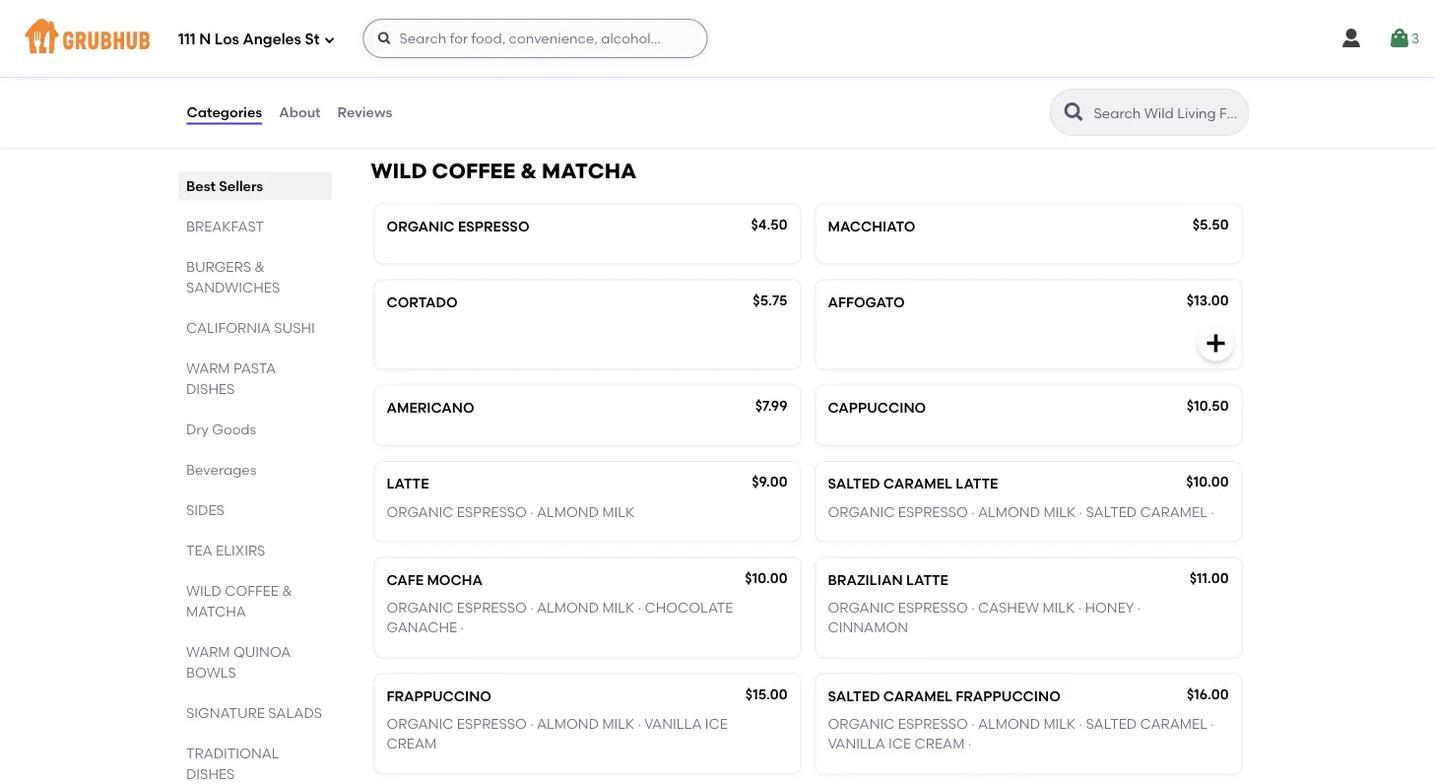 Task type: vqa. For each thing, say whether or not it's contained in the screenshot.
MI associated with P.F. Chang's
no



Task type: locate. For each thing, give the bounding box(es) containing it.
almond for cafe mocha
[[537, 600, 599, 616]]

milk inside organic espresso · almond milk · salted caramel · vanilla ice cream ·
[[1043, 716, 1076, 733]]

& up organic espresso
[[520, 158, 537, 184]]

frappuccino
[[387, 688, 491, 705], [956, 688, 1061, 705]]

americano
[[387, 400, 474, 416]]

warm inside warm quinoa bowls
[[186, 643, 230, 660]]

coco
[[606, 80, 651, 97]]

caramel
[[883, 476, 952, 492], [1140, 504, 1207, 520], [883, 688, 952, 705], [1140, 716, 1207, 733]]

wild down reviews button
[[371, 158, 427, 184]]

wild coffee & matcha
[[371, 158, 637, 184], [186, 582, 292, 620]]

$5.75
[[753, 292, 787, 309]]

1 cream from the left
[[387, 736, 437, 753]]

brew
[[587, 60, 627, 77]]

organic espresso · almond milk · salted caramel ·
[[828, 504, 1214, 520]]

traditional
[[186, 745, 279, 761]]

dry goods
[[186, 421, 256, 437]]

1 vertical spatial ice
[[889, 736, 911, 753]]

warm pasta dishes
[[186, 360, 275, 397]]

dishes down traditional
[[186, 765, 234, 781]]

0 horizontal spatial oil
[[468, 80, 491, 97]]

california
[[186, 319, 270, 336]]

wild
[[371, 158, 427, 184], [186, 582, 221, 599]]

almond for salted caramel frappuccino
[[978, 716, 1040, 733]]

latte down the americano
[[387, 476, 429, 492]]

1 horizontal spatial wild coffee & matcha
[[371, 158, 637, 184]]

1 horizontal spatial frappuccino
[[956, 688, 1061, 705]]

salted caramel frappuccino
[[828, 688, 1061, 705]]

warm pasta dishes tab
[[186, 358, 324, 399]]

1 vertical spatial warm
[[186, 643, 230, 660]]

0 vertical spatial ice
[[705, 716, 728, 733]]

svg image down "$13.00"
[[1204, 332, 1228, 356]]

matcha up warm quinoa bowls
[[186, 603, 246, 620]]

bowls
[[186, 664, 236, 681]]

organic for organic espresso · cashew milk · honey · cinnamon
[[828, 600, 895, 616]]

0 vertical spatial wild
[[371, 158, 427, 184]]

frappuccino down ganache
[[387, 688, 491, 705]]

wild coffee & matcha down elixirs
[[186, 582, 292, 620]]

almond inside organic espresso · almond milk · vanilla ice cream
[[537, 716, 599, 733]]

latte up organic espresso · almond milk · salted caramel ·
[[956, 476, 998, 492]]

milk inside organic espresso · almond milk · vanilla ice cream
[[602, 716, 635, 733]]

vanilla
[[644, 716, 702, 733], [828, 736, 885, 753]]

organic up cafe mocha
[[387, 504, 454, 520]]

1 vertical spatial wild
[[186, 582, 221, 599]]

wild coffee & matcha inside tab
[[186, 582, 292, 620]]

0 vertical spatial wild coffee & matcha
[[371, 158, 637, 184]]

2 vertical spatial &
[[281, 582, 292, 599]]

2 cream from the left
[[915, 736, 965, 753]]

matcha inside · empower ·   moringa tulsi brew · matcha · spearmint oil · moringa oil · coco sugar
[[637, 60, 697, 77]]

organic espresso · almond milk · chocolate ganache ·
[[387, 600, 733, 636]]

warm inside the warm pasta dishes
[[186, 360, 230, 376]]

1 vertical spatial vanilla
[[828, 736, 885, 753]]

matcha down the 'coco'
[[542, 158, 637, 184]]

latte right brazilian
[[906, 572, 948, 589]]

0 horizontal spatial frappuccino
[[387, 688, 491, 705]]

espresso inside organic espresso · almond milk · salted caramel · vanilla ice cream ·
[[898, 716, 968, 733]]

matcha style
[[387, 32, 493, 49]]

organic up cortado
[[387, 218, 455, 235]]

1 horizontal spatial vanilla
[[828, 736, 885, 753]]

latte
[[387, 476, 429, 492], [956, 476, 998, 492], [906, 572, 948, 589]]

&
[[520, 158, 537, 184], [254, 258, 264, 275], [281, 582, 292, 599]]

organic espresso · almond milk
[[387, 504, 635, 520]]

1 vertical spatial dishes
[[186, 765, 234, 781]]

0 horizontal spatial wild
[[186, 582, 221, 599]]

pasta
[[233, 360, 275, 376]]

caramel down $16.00
[[1140, 716, 1207, 733]]

espresso for organic espresso
[[458, 218, 529, 235]]

organic espresso
[[387, 218, 529, 235]]

espresso inside organic espresso · almond milk · vanilla ice cream
[[457, 716, 527, 733]]

organic inside organic espresso · almond milk · salted caramel · vanilla ice cream ·
[[828, 716, 895, 733]]

0 vertical spatial moringa
[[475, 60, 542, 77]]

organic for organic espresso
[[387, 218, 455, 235]]

2 horizontal spatial latte
[[956, 476, 998, 492]]

oil down style
[[468, 80, 491, 97]]

salted caramel latte
[[828, 476, 998, 492]]

0 vertical spatial coffee
[[432, 158, 515, 184]]

1 vertical spatial &
[[254, 258, 264, 275]]

caramel up $11.00
[[1140, 504, 1207, 520]]

0 horizontal spatial svg image
[[763, 81, 786, 104]]

svg image down main navigation navigation
[[763, 81, 786, 104]]

1 vertical spatial coffee
[[224, 582, 278, 599]]

tulsi
[[546, 60, 584, 77]]

organic down ganache
[[387, 716, 454, 733]]

organic inside organic espresso · almond milk · vanilla ice cream
[[387, 716, 454, 733]]

1 horizontal spatial $10.00
[[1186, 474, 1229, 490]]

1 dishes from the top
[[186, 380, 234, 397]]

0 horizontal spatial coffee
[[224, 582, 278, 599]]

1 vertical spatial wild coffee & matcha
[[186, 582, 292, 620]]

almond inside organic espresso · almond milk · chocolate ganache ·
[[537, 600, 599, 616]]

$10.00 for organic espresso · almond milk · salted caramel ·
[[1186, 474, 1229, 490]]

moringa down tulsi
[[501, 80, 569, 97]]

dry
[[186, 421, 208, 437]]

1 horizontal spatial oil
[[573, 80, 596, 97]]

organic for organic espresso · almond milk
[[387, 504, 454, 520]]

frappuccino up organic espresso · almond milk · salted caramel · vanilla ice cream · at bottom right
[[956, 688, 1061, 705]]

matcha
[[387, 32, 448, 49], [637, 60, 697, 77], [542, 158, 637, 184], [186, 603, 246, 620]]

sandwiches
[[186, 279, 280, 295]]

1 horizontal spatial &
[[281, 582, 292, 599]]

n
[[199, 31, 211, 48]]

organic espresso · almond milk · salted caramel · vanilla ice cream ·
[[828, 716, 1214, 753]]

categories
[[187, 104, 262, 121]]

warm
[[186, 360, 230, 376], [186, 643, 230, 660]]

coffee
[[432, 158, 515, 184], [224, 582, 278, 599]]

$10.00 down $10.50
[[1186, 474, 1229, 490]]

categories button
[[186, 77, 263, 148]]

ice
[[705, 716, 728, 733], [889, 736, 911, 753]]

traditional dishes
[[186, 745, 279, 781]]

matcha inside wild coffee & matcha
[[186, 603, 246, 620]]

coffee up organic espresso
[[432, 158, 515, 184]]

moringa
[[475, 60, 542, 77], [501, 80, 569, 97]]

warm up bowls
[[186, 643, 230, 660]]

$10.00 down $9.00
[[745, 570, 787, 587]]

reviews
[[337, 104, 392, 121]]

matcha up sugar
[[637, 60, 697, 77]]

organic for organic espresso · almond milk · vanilla ice cream
[[387, 716, 454, 733]]

0 vertical spatial $10.00
[[1186, 474, 1229, 490]]

salted
[[828, 476, 880, 492], [1086, 504, 1137, 520], [828, 688, 880, 705], [1086, 716, 1137, 733]]

cream
[[387, 736, 437, 753], [915, 736, 965, 753]]

caramel down cappuccino
[[883, 476, 952, 492]]

mocha
[[427, 572, 483, 589]]

elixirs
[[215, 542, 265, 558]]

1 warm from the top
[[186, 360, 230, 376]]

dishes up 'dry goods'
[[186, 380, 234, 397]]

dishes
[[186, 380, 234, 397], [186, 765, 234, 781]]

oil
[[468, 80, 491, 97], [573, 80, 596, 97]]

coffee down the tea elixirs tab
[[224, 582, 278, 599]]

2 dishes from the top
[[186, 765, 234, 781]]

espresso for organic espresso · almond milk · salted caramel ·
[[898, 504, 968, 520]]

Search Wild Living Foods search field
[[1092, 103, 1242, 122]]

organic up ganache
[[387, 600, 454, 616]]

1 vertical spatial $10.00
[[745, 570, 787, 587]]

espresso
[[458, 218, 529, 235], [457, 504, 527, 520], [898, 504, 968, 520], [457, 600, 527, 616], [898, 600, 968, 616], [457, 716, 527, 733], [898, 716, 968, 733]]

$10.00
[[1186, 474, 1229, 490], [745, 570, 787, 587]]

almond inside organic espresso · almond milk · salted caramel · vanilla ice cream ·
[[978, 716, 1040, 733]]

salads
[[268, 704, 322, 721]]

organic
[[387, 218, 455, 235], [387, 504, 454, 520], [828, 504, 895, 520], [387, 600, 454, 616], [828, 600, 895, 616], [387, 716, 454, 733], [828, 716, 895, 733]]

svg image
[[1339, 27, 1363, 50], [1388, 27, 1411, 50], [377, 31, 392, 46], [324, 34, 335, 46]]

empower
[[393, 60, 464, 77]]

best
[[186, 177, 215, 194]]

0 vertical spatial dishes
[[186, 380, 234, 397]]

wild coffee & matcha up organic espresso
[[371, 158, 637, 184]]

milk inside organic espresso · cashew milk · honey · cinnamon
[[1042, 600, 1075, 616]]

organic espresso · almond milk · vanilla ice cream
[[387, 716, 728, 753]]

organic inside organic espresso · almond milk · chocolate ganache ·
[[387, 600, 454, 616]]

2 horizontal spatial &
[[520, 158, 537, 184]]

$9.00
[[752, 474, 787, 490]]

espresso inside organic espresso · almond milk · chocolate ganache ·
[[457, 600, 527, 616]]

0 horizontal spatial $10.00
[[745, 570, 787, 587]]

svg image
[[763, 81, 786, 104], [1204, 332, 1228, 356]]

0 horizontal spatial ice
[[705, 716, 728, 733]]

$15.00
[[745, 686, 787, 703]]

1 vertical spatial svg image
[[1204, 332, 1228, 356]]

organic for organic espresso · almond milk · salted caramel · vanilla ice cream ·
[[828, 716, 895, 733]]

sides
[[186, 501, 224, 518]]

0 horizontal spatial wild coffee & matcha
[[186, 582, 292, 620]]

3 button
[[1388, 21, 1419, 56]]

0 horizontal spatial &
[[254, 258, 264, 275]]

moringa down search for food, convenience, alcohol... search box
[[475, 60, 542, 77]]

1 horizontal spatial svg image
[[1204, 332, 1228, 356]]

espresso for organic espresso · almond milk · vanilla ice cream
[[457, 716, 527, 733]]

0 vertical spatial &
[[520, 158, 537, 184]]

0 horizontal spatial cream
[[387, 736, 437, 753]]

organic down the "salted caramel frappuccino"
[[828, 716, 895, 733]]

0 vertical spatial warm
[[186, 360, 230, 376]]

matcha up empower at left top
[[387, 32, 448, 49]]

oil down tulsi
[[573, 80, 596, 97]]

caramel inside organic espresso · almond milk · salted caramel · vanilla ice cream ·
[[1140, 716, 1207, 733]]

1 horizontal spatial ice
[[889, 736, 911, 753]]

$13.00
[[1187, 292, 1229, 309]]

espresso for organic espresso · almond milk
[[457, 504, 527, 520]]

beverages tab
[[186, 459, 324, 480]]

0 horizontal spatial vanilla
[[644, 716, 702, 733]]

milk inside organic espresso · almond milk · chocolate ganache ·
[[602, 600, 635, 616]]

1 horizontal spatial cream
[[915, 736, 965, 753]]

·
[[387, 60, 390, 77], [468, 60, 471, 77], [630, 60, 634, 77], [700, 60, 704, 77], [495, 80, 498, 97], [599, 80, 602, 97], [530, 504, 534, 520], [971, 504, 975, 520], [1079, 504, 1082, 520], [1211, 504, 1214, 520], [530, 600, 534, 616], [638, 600, 641, 616], [971, 600, 975, 616], [1078, 600, 1082, 616], [1137, 600, 1141, 616], [460, 620, 464, 636], [530, 716, 534, 733], [638, 716, 641, 733], [971, 716, 975, 733], [1079, 716, 1082, 733], [1211, 716, 1214, 733], [968, 736, 971, 753]]

chocolate
[[645, 600, 733, 616]]

2 warm from the top
[[186, 643, 230, 660]]

cafe
[[387, 572, 424, 589]]

almond for frappuccino
[[537, 716, 599, 733]]

ice inside organic espresso · almond milk · vanilla ice cream
[[705, 716, 728, 733]]

organic inside organic espresso · cashew milk · honey · cinnamon
[[828, 600, 895, 616]]

0 vertical spatial svg image
[[763, 81, 786, 104]]

spearmint
[[387, 80, 465, 97]]

wild down tea
[[186, 582, 221, 599]]

warm down california
[[186, 360, 230, 376]]

organic up cinnamon on the right
[[828, 600, 895, 616]]

& down the tea elixirs tab
[[281, 582, 292, 599]]

$10.50
[[1187, 398, 1229, 414]]

breakfast tab
[[186, 216, 324, 236]]

dishes inside the traditional dishes
[[186, 765, 234, 781]]

& up sandwiches in the left top of the page
[[254, 258, 264, 275]]

organic down salted caramel latte
[[828, 504, 895, 520]]

0 vertical spatial vanilla
[[644, 716, 702, 733]]

espresso inside organic espresso · cashew milk · honey · cinnamon
[[898, 600, 968, 616]]



Task type: describe. For each thing, give the bounding box(es) containing it.
best sellers tab
[[186, 175, 324, 196]]

wild coffee & matcha tab
[[186, 580, 324, 621]]

espresso for organic espresso · almond milk · salted caramel · vanilla ice cream ·
[[898, 716, 968, 733]]

milk for organic espresso · almond milk · salted caramel ·
[[1043, 504, 1076, 520]]

& inside burgers & sandwiches
[[254, 258, 264, 275]]

cashew
[[978, 600, 1039, 616]]

cortado
[[387, 294, 458, 311]]

1 frappuccino from the left
[[387, 688, 491, 705]]

warm quinoa bowls tab
[[186, 641, 324, 683]]

beverages
[[186, 461, 256, 478]]

$7.99
[[755, 398, 787, 414]]

coffee inside tab
[[224, 582, 278, 599]]

organic espresso · cashew milk · honey · cinnamon
[[828, 600, 1141, 636]]

dry goods tab
[[186, 419, 324, 439]]

1 horizontal spatial latte
[[906, 572, 948, 589]]

burgers
[[186, 258, 251, 275]]

tea elixirs
[[186, 542, 265, 558]]

1 oil from the left
[[468, 80, 491, 97]]

milk for organic espresso · almond milk · chocolate ganache ·
[[602, 600, 635, 616]]

3
[[1411, 30, 1419, 47]]

tea
[[186, 542, 212, 558]]

signature salads
[[186, 704, 322, 721]]

wild inside tab
[[186, 582, 221, 599]]

cappuccino
[[828, 400, 926, 416]]

warm for warm quinoa bowls
[[186, 643, 230, 660]]

milk for organic espresso · almond milk · salted caramel · vanilla ice cream ·
[[1043, 716, 1076, 733]]

ganache
[[387, 620, 457, 636]]

1 horizontal spatial coffee
[[432, 158, 515, 184]]

dishes inside the warm pasta dishes
[[186, 380, 234, 397]]

$11.00
[[1190, 570, 1229, 587]]

vanilla inside organic espresso · almond milk · salted caramel · vanilla ice cream ·
[[828, 736, 885, 753]]

tea elixirs tab
[[186, 540, 324, 560]]

espresso for organic espresso · almond milk · chocolate ganache ·
[[457, 600, 527, 616]]

honey
[[1085, 600, 1134, 616]]

1 horizontal spatial wild
[[371, 158, 427, 184]]

reviews button
[[336, 77, 393, 148]]

cream inside organic espresso · almond milk · salted caramel · vanilla ice cream ·
[[915, 736, 965, 753]]

caramel down cinnamon on the right
[[883, 688, 952, 705]]

milk for organic espresso · almond milk · vanilla ice cream
[[602, 716, 635, 733]]

espresso for organic espresso · cashew milk · honey · cinnamon
[[898, 600, 968, 616]]

svg image for · empower ·   moringa tulsi brew · matcha · spearmint oil · moringa oil · coco sugar
[[763, 81, 786, 104]]

1 vertical spatial moringa
[[501, 80, 569, 97]]

sides tab
[[186, 499, 324, 520]]

svg image for $13.00
[[1204, 332, 1228, 356]]

affogato
[[828, 294, 905, 311]]

salted inside organic espresso · almond milk · salted caramel · vanilla ice cream ·
[[1086, 716, 1137, 733]]

2 frappuccino from the left
[[956, 688, 1061, 705]]

0 horizontal spatial latte
[[387, 476, 429, 492]]

california sushi tab
[[186, 317, 324, 338]]

· empower ·   moringa tulsi brew · matcha · spearmint oil · moringa oil · coco sugar
[[387, 60, 704, 97]]

$10.00 for organic espresso · almond milk · chocolate ganache ·
[[745, 570, 787, 587]]

cafe mocha
[[387, 572, 483, 589]]

about
[[279, 104, 321, 121]]

main navigation navigation
[[0, 0, 1435, 77]]

about button
[[278, 77, 322, 148]]

signature salads tab
[[186, 702, 324, 723]]

goods
[[212, 421, 256, 437]]

& inside wild coffee & matcha tab
[[281, 582, 292, 599]]

search icon image
[[1062, 100, 1086, 124]]

angeles
[[243, 31, 301, 48]]

california sushi
[[186, 319, 315, 336]]

ice inside organic espresso · almond milk · salted caramel · vanilla ice cream ·
[[889, 736, 911, 753]]

111 n los angeles st
[[178, 31, 320, 48]]

$5.50
[[1192, 216, 1229, 233]]

almond for latte
[[537, 504, 599, 520]]

organic for organic espresso · almond milk · chocolate ganache ·
[[387, 600, 454, 616]]

cinnamon
[[828, 620, 908, 636]]

signature
[[186, 704, 264, 721]]

warm quinoa bowls
[[186, 643, 290, 681]]

vanilla inside organic espresso · almond milk · vanilla ice cream
[[644, 716, 702, 733]]

style
[[451, 32, 493, 49]]

los
[[215, 31, 239, 48]]

milk for organic espresso · cashew milk · honey · cinnamon
[[1042, 600, 1075, 616]]

macchiato
[[828, 218, 915, 235]]

organic for organic espresso · almond milk · salted caramel ·
[[828, 504, 895, 520]]

$4.50
[[751, 216, 787, 233]]

sugar
[[654, 80, 703, 97]]

sushi
[[274, 319, 315, 336]]

svg image inside 3 button
[[1388, 27, 1411, 50]]

Search for food, convenience, alcohol... search field
[[363, 19, 708, 58]]

breakfast
[[186, 218, 263, 234]]

111
[[178, 31, 196, 48]]

sellers
[[218, 177, 263, 194]]

brazilian
[[828, 572, 903, 589]]

milk for organic espresso · almond milk
[[602, 504, 635, 520]]

warm for warm pasta dishes
[[186, 360, 230, 376]]

best sellers
[[186, 177, 263, 194]]

almond for salted caramel latte
[[978, 504, 1040, 520]]

2 oil from the left
[[573, 80, 596, 97]]

burgers & sandwiches tab
[[186, 256, 324, 297]]

cream inside organic espresso · almond milk · vanilla ice cream
[[387, 736, 437, 753]]

$16.00
[[1187, 686, 1229, 703]]

traditional dishes tab
[[186, 743, 324, 781]]

st
[[305, 31, 320, 48]]

brazilian latte
[[828, 572, 948, 589]]

quinoa
[[233, 643, 290, 660]]

burgers & sandwiches
[[186, 258, 280, 295]]



